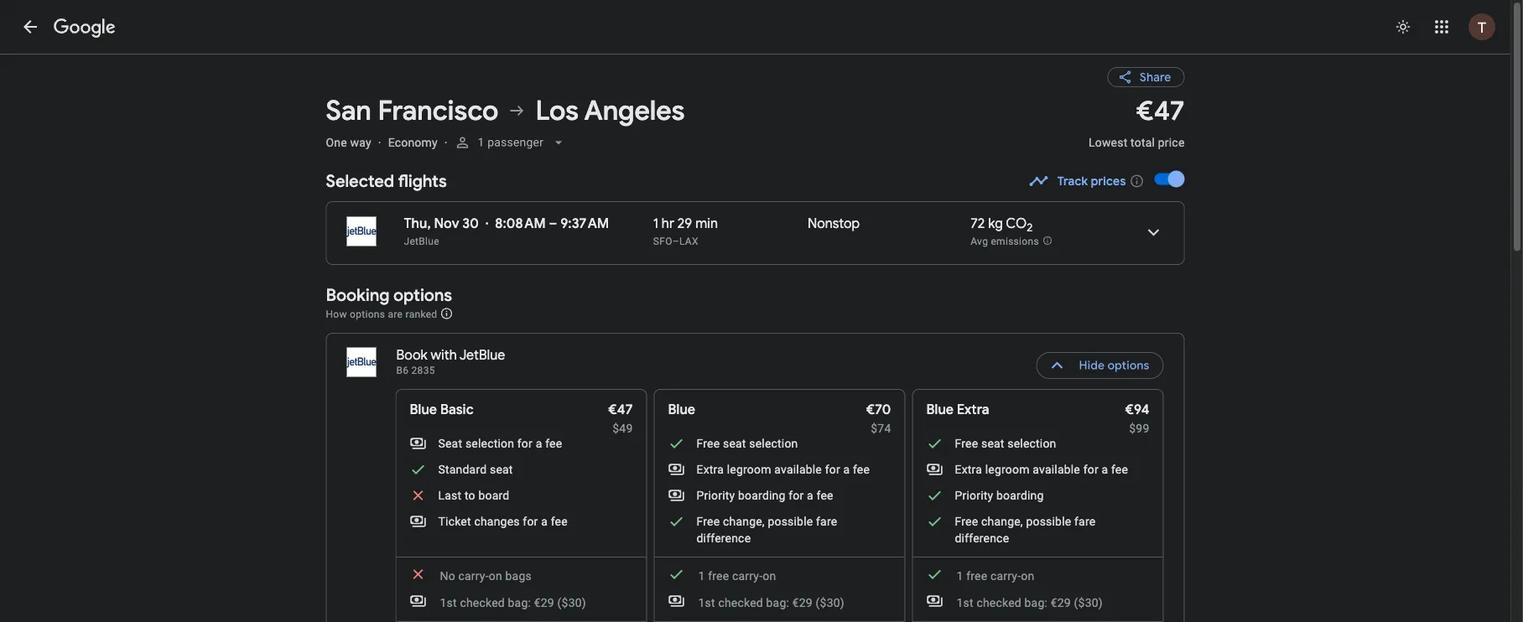 Task type: describe. For each thing, give the bounding box(es) containing it.
blue for blue
[[668, 402, 696, 419]]

priority boarding
[[955, 489, 1044, 503]]

available for €70
[[775, 463, 822, 477]]

hr
[[662, 215, 675, 232]]

jetblue inside 'book with jetblue b6 2835'
[[460, 347, 505, 364]]

for for seat selection for a fee
[[518, 437, 533, 451]]

are
[[388, 308, 403, 320]]

1st for blue basic
[[440, 596, 457, 610]]

main content containing san francisco
[[326, 54, 1197, 623]]

selection for blue
[[750, 437, 799, 451]]

on for blue extra
[[1021, 569, 1035, 583]]

nonstop
[[808, 215, 860, 232]]

extra for blue extra
[[955, 463, 983, 477]]

seat for blue
[[723, 437, 747, 451]]

track
[[1058, 174, 1089, 189]]

prices
[[1092, 174, 1127, 189]]

no carry-on bags
[[440, 569, 532, 583]]

san francisco
[[326, 94, 499, 128]]

min
[[696, 215, 718, 232]]

nonstop flight. element
[[808, 215, 860, 235]]

seat selection for a fee
[[438, 437, 562, 451]]

flights
[[398, 170, 447, 192]]

30
[[463, 215, 479, 232]]

San Francisco to Los Angeles text field
[[326, 94, 1069, 128]]

change, for blue
[[723, 515, 765, 529]]

to
[[465, 489, 476, 503]]

boarding for blue extra
[[997, 489, 1044, 503]]

fee for ticket changes for a fee
[[551, 515, 568, 529]]

basic
[[440, 402, 474, 419]]

way
[[350, 136, 372, 149]]

1 passenger button
[[448, 123, 574, 163]]

ranked
[[406, 308, 438, 320]]

free up priority boarding for a fee
[[697, 437, 720, 451]]

1st for blue extra
[[957, 596, 974, 610]]

emissions
[[991, 236, 1040, 247]]

) for extra
[[1099, 596, 1103, 610]]

total
[[1131, 136, 1156, 149]]

standard
[[438, 463, 487, 477]]

booking
[[326, 284, 390, 306]]

€29 for extra
[[1051, 596, 1072, 610]]

options for hide
[[1108, 358, 1150, 373]]

seat
[[438, 437, 463, 451]]

8:08 am – 9:37 am
[[495, 215, 610, 232]]

first checked bag costs 29 euros (or 30 us dollars) element for blue basic
[[410, 593, 586, 612]]

for for priority boarding for a fee
[[789, 489, 804, 503]]

1 hr 29 min sfo – lax
[[654, 215, 718, 248]]

47 euros element
[[1137, 94, 1185, 128]]

co
[[1006, 215, 1027, 232]]

hide
[[1080, 358, 1105, 373]]

share
[[1140, 70, 1172, 85]]

– inside 1 hr 29 min sfo – lax
[[673, 236, 680, 248]]

72 kg co 2
[[971, 215, 1033, 235]]

lax
[[680, 236, 699, 248]]

$99
[[1130, 422, 1150, 436]]

€47 for €47 lowest total price
[[1137, 94, 1185, 128]]

fee for priority boarding for a fee
[[817, 489, 834, 503]]

booking options
[[326, 284, 452, 306]]

with
[[431, 347, 457, 364]]

free change, possible fare difference for blue extra
[[955, 515, 1096, 545]]

free seat selection for blue
[[697, 437, 799, 451]]

€94
[[1126, 402, 1150, 419]]

a for ticket changes for a fee
[[541, 515, 548, 529]]

blue extra
[[927, 402, 990, 419]]

share button
[[1108, 67, 1185, 87]]

available for €94
[[1033, 463, 1081, 477]]

a for priority boarding for a fee
[[807, 489, 814, 503]]

72
[[971, 215, 986, 232]]

price
[[1159, 136, 1185, 149]]

29
[[678, 215, 693, 232]]

priority for blue extra
[[955, 489, 994, 503]]

1 selection from the left
[[466, 437, 515, 451]]

bag: for extra
[[1025, 596, 1048, 610]]

1 passenger
[[478, 136, 544, 149]]

thu,
[[404, 215, 431, 232]]

free down blue extra
[[955, 437, 979, 451]]

€70
[[867, 402, 892, 419]]

selected
[[326, 170, 395, 192]]

options for booking
[[394, 284, 452, 306]]

avg
[[971, 236, 989, 247]]

74 US dollars text field
[[871, 422, 892, 436]]

total duration 1 hr 29 min. element
[[654, 215, 808, 235]]

fare for €94
[[1075, 515, 1096, 529]]

ticket changes for a fee
[[438, 515, 568, 529]]

free change, possible fare difference for blue
[[697, 515, 838, 545]]

b6
[[397, 365, 409, 377]]

$30 for extra
[[1079, 596, 1099, 610]]

changes
[[474, 515, 520, 529]]

go back image
[[20, 17, 40, 37]]

los angeles
[[536, 94, 685, 128]]

last
[[438, 489, 462, 503]]

9:37 am
[[561, 215, 610, 232]]

2 $30 from the left
[[820, 596, 841, 610]]

learn more about booking options image
[[440, 307, 454, 321]]

nov
[[434, 215, 459, 232]]

free for blue extra
[[967, 569, 988, 583]]

€47 lowest total price
[[1089, 94, 1185, 149]]

1 inside popup button
[[478, 136, 485, 149]]

change appearance image
[[1384, 7, 1424, 47]]

first checked bag costs 29 euros (or 30 us dollars) element for blue
[[668, 593, 845, 612]]

selected flights
[[326, 170, 447, 192]]

sfo
[[654, 236, 673, 248]]

track prices
[[1058, 174, 1127, 189]]

learn more about booking options element
[[440, 305, 454, 323]]

kg
[[989, 215, 1004, 232]]

2835
[[412, 365, 435, 377]]

bags
[[506, 569, 532, 583]]



Task type: locate. For each thing, give the bounding box(es) containing it.
1 horizontal spatial bag:
[[767, 596, 790, 610]]

options right the hide
[[1108, 358, 1150, 373]]

seat down seat selection for a fee
[[490, 463, 513, 477]]

1 available from the left
[[775, 463, 822, 477]]

extra legroom available for a fee
[[697, 463, 870, 477], [955, 463, 1129, 477]]

possible for €94
[[1027, 515, 1072, 529]]

fare
[[817, 515, 838, 529], [1075, 515, 1096, 529]]

how
[[326, 308, 347, 320]]

0 horizontal spatial jetblue
[[404, 236, 440, 248]]

extra legroom available for a fee for blue
[[697, 463, 870, 477]]

1 ( from the left
[[558, 596, 562, 610]]

1 horizontal spatial $30
[[820, 596, 841, 610]]

1 free seat selection from the left
[[697, 437, 799, 451]]

1 horizontal spatial  image
[[445, 136, 448, 149]]

los
[[536, 94, 579, 128]]

3 €29 from the left
[[1051, 596, 1072, 610]]

avg emissions
[[971, 236, 1040, 247]]

3 $30 from the left
[[1079, 596, 1099, 610]]

2 change, from the left
[[982, 515, 1024, 529]]

ticket
[[438, 515, 471, 529]]

0 horizontal spatial €29
[[534, 596, 555, 610]]

0 horizontal spatial free seat selection
[[697, 437, 799, 451]]

1 horizontal spatial on
[[763, 569, 777, 583]]

1 carry- from the left
[[459, 569, 489, 583]]

$74
[[871, 422, 892, 436]]

carry- down priority boarding
[[991, 569, 1021, 583]]

2 1 free carry-on from the left
[[957, 569, 1035, 583]]

change,
[[723, 515, 765, 529], [982, 515, 1024, 529]]

selection up priority boarding
[[1008, 437, 1057, 451]]

on
[[489, 569, 503, 583], [763, 569, 777, 583], [1021, 569, 1035, 583]]

0 vertical spatial options
[[394, 284, 452, 306]]

options down the booking
[[350, 308, 385, 320]]

1  image from the left
[[378, 136, 382, 149]]

2 free change, possible fare difference from the left
[[955, 515, 1096, 545]]

2 on from the left
[[763, 569, 777, 583]]

2 extra legroom available for a fee from the left
[[955, 463, 1129, 477]]

selection
[[466, 437, 515, 451], [750, 437, 799, 451], [1008, 437, 1057, 451]]

2 free from the left
[[967, 569, 988, 583]]

1 horizontal spatial legroom
[[986, 463, 1030, 477]]

 image right way
[[378, 136, 382, 149]]

0 horizontal spatial priority
[[697, 489, 735, 503]]

2 available from the left
[[1033, 463, 1081, 477]]

2 selection from the left
[[750, 437, 799, 451]]

3 bag: from the left
[[1025, 596, 1048, 610]]

0 horizontal spatial carry-
[[459, 569, 489, 583]]

priority boarding for a fee
[[697, 489, 834, 503]]

1 horizontal spatial jetblue
[[460, 347, 505, 364]]

1 ) from the left
[[582, 596, 586, 610]]

a
[[536, 437, 543, 451], [844, 463, 850, 477], [1102, 463, 1109, 477], [807, 489, 814, 503], [541, 515, 548, 529]]

€29 for basic
[[534, 596, 555, 610]]

extra legroom available for a fee up priority boarding
[[955, 463, 1129, 477]]

0 horizontal spatial extra legroom available for a fee
[[697, 463, 870, 477]]

€47 for €47
[[609, 402, 633, 419]]

2 1st checked bag: €29 ( $30 ) from the left
[[699, 596, 845, 610]]

blue basic
[[410, 402, 474, 419]]

book
[[397, 347, 428, 364]]

first checked bag costs 29 euros (or 30 us dollars) element for blue extra
[[927, 593, 1103, 612]]

–
[[549, 215, 558, 232], [673, 236, 680, 248]]

2 boarding from the left
[[997, 489, 1044, 503]]

 image inside departing flight on thursday, november 30. leaves san francisco international airport at 8:08 am on thursday, november 30 and arrives at los angeles international airport at 9:37 am on thursday, november 30. element
[[486, 216, 489, 232]]

2 possible from the left
[[1027, 515, 1072, 529]]

free
[[708, 569, 730, 583], [967, 569, 988, 583]]

1 horizontal spatial free
[[967, 569, 988, 583]]

1 vertical spatial €47
[[609, 402, 633, 419]]

1 possible from the left
[[768, 515, 814, 529]]

1 horizontal spatial (
[[816, 596, 820, 610]]

checked
[[460, 596, 505, 610], [719, 596, 764, 610], [977, 596, 1022, 610]]

2 bag: from the left
[[767, 596, 790, 610]]

0 horizontal spatial bag:
[[508, 596, 531, 610]]

no
[[440, 569, 456, 583]]

main content
[[326, 54, 1197, 623]]

1st checked bag: €29 ( $30 ) for basic
[[440, 596, 586, 610]]

hide options button
[[1037, 346, 1164, 386]]

1 horizontal spatial free change, possible fare difference
[[955, 515, 1096, 545]]

2 horizontal spatial 1st
[[957, 596, 974, 610]]

0 horizontal spatial options
[[350, 308, 385, 320]]

bag: for basic
[[508, 596, 531, 610]]

1 1st from the left
[[440, 596, 457, 610]]

2 horizontal spatial (
[[1075, 596, 1079, 610]]

1 horizontal spatial first checked bag costs 29 euros (or 30 us dollars) element
[[668, 593, 845, 612]]

available up priority boarding for a fee
[[775, 463, 822, 477]]

legroom up priority boarding
[[986, 463, 1030, 477]]

2 horizontal spatial seat
[[982, 437, 1005, 451]]

carry-
[[459, 569, 489, 583], [733, 569, 763, 583], [991, 569, 1021, 583]]

1 first checked bag costs 29 euros (or 30 us dollars) element from the left
[[410, 593, 586, 612]]

1st checked bag: €29 ( $30 ) for extra
[[957, 596, 1103, 610]]

1 free carry-on for blue
[[699, 569, 777, 583]]

board
[[479, 489, 510, 503]]

lowest
[[1089, 136, 1128, 149]]

boarding
[[739, 489, 786, 503], [997, 489, 1044, 503]]

1st checked bag: €29 ( $30 )
[[440, 596, 586, 610], [699, 596, 845, 610], [957, 596, 1103, 610]]

1 horizontal spatial seat
[[723, 437, 747, 451]]

1 €29 from the left
[[534, 596, 555, 610]]

fee
[[546, 437, 562, 451], [853, 463, 870, 477], [1112, 463, 1129, 477], [817, 489, 834, 503], [551, 515, 568, 529]]

1 horizontal spatial blue
[[668, 402, 696, 419]]

carry- down priority boarding for a fee
[[733, 569, 763, 583]]

flight details. departing flight on thursday, november 30. leaves san francisco international airport at 8:08 am on thursday, november 30 and arrives at los angeles international airport at 9:37 am on thursday, november 30. image
[[1134, 212, 1174, 253]]

49 US dollars text field
[[613, 422, 633, 436]]

1 bag: from the left
[[508, 596, 531, 610]]

1 boarding from the left
[[739, 489, 786, 503]]

blue
[[410, 402, 437, 419], [668, 402, 696, 419], [927, 402, 954, 419]]

on for blue
[[763, 569, 777, 583]]

0 horizontal spatial legroom
[[727, 463, 772, 477]]

a for seat selection for a fee
[[536, 437, 543, 451]]

available
[[775, 463, 822, 477], [1033, 463, 1081, 477]]

0 horizontal spatial checked
[[460, 596, 505, 610]]

change, down priority boarding
[[982, 515, 1024, 529]]

1 extra legroom available for a fee from the left
[[697, 463, 870, 477]]

0 horizontal spatial selection
[[466, 437, 515, 451]]

blue for blue basic
[[410, 402, 437, 419]]

extra legroom available for a fee for blue extra
[[955, 463, 1129, 477]]

1 horizontal spatial –
[[673, 236, 680, 248]]

0 horizontal spatial blue
[[410, 402, 437, 419]]

free for blue
[[708, 569, 730, 583]]

2 1st from the left
[[699, 596, 716, 610]]

0 horizontal spatial €47
[[609, 402, 633, 419]]

1 vertical spatial –
[[673, 236, 680, 248]]

free seat selection up priority boarding
[[955, 437, 1057, 451]]

1 horizontal spatial 1 free carry-on
[[957, 569, 1035, 583]]

1 horizontal spatial 1st
[[699, 596, 716, 610]]

selection up priority boarding for a fee
[[750, 437, 799, 451]]

€47 inside €47 lowest total price
[[1137, 94, 1185, 128]]

1 horizontal spatial €29
[[793, 596, 813, 610]]

seat
[[723, 437, 747, 451], [982, 437, 1005, 451], [490, 463, 513, 477]]

free
[[697, 437, 720, 451], [955, 437, 979, 451], [697, 515, 720, 529], [955, 515, 979, 529]]

book with jetblue b6 2835
[[397, 347, 505, 377]]

1 blue from the left
[[410, 402, 437, 419]]

2 difference from the left
[[955, 532, 1010, 545]]

francisco
[[378, 94, 499, 128]]

first checked bag costs 29 euros (or 30 us dollars) element
[[410, 593, 586, 612], [668, 593, 845, 612], [927, 593, 1103, 612]]

$30 for basic
[[562, 596, 582, 610]]

legroom for blue
[[727, 463, 772, 477]]

0 horizontal spatial possible
[[768, 515, 814, 529]]

8:08 am
[[495, 215, 546, 232]]

0 vertical spatial –
[[549, 215, 558, 232]]

san
[[326, 94, 372, 128]]

1 horizontal spatial free seat selection
[[955, 437, 1057, 451]]

€47 up price
[[1137, 94, 1185, 128]]

for
[[518, 437, 533, 451], [825, 463, 841, 477], [1084, 463, 1099, 477], [789, 489, 804, 503], [523, 515, 538, 529]]

1 horizontal spatial checked
[[719, 596, 764, 610]]

 image
[[378, 136, 382, 149], [445, 136, 448, 149]]

1 horizontal spatial carry-
[[733, 569, 763, 583]]

difference
[[697, 532, 751, 545], [955, 532, 1010, 545]]

legroom for blue extra
[[986, 463, 1030, 477]]

free change, possible fare difference down priority boarding for a fee
[[697, 515, 838, 545]]

3 1st from the left
[[957, 596, 974, 610]]

0 horizontal spatial boarding
[[739, 489, 786, 503]]

)
[[582, 596, 586, 610], [841, 596, 845, 610], [1099, 596, 1103, 610]]

2 horizontal spatial on
[[1021, 569, 1035, 583]]

2 first checked bag costs 29 euros (or 30 us dollars) element from the left
[[668, 593, 845, 612]]

jetblue down thu,
[[404, 236, 440, 248]]

1 horizontal spatial priority
[[955, 489, 994, 503]]

– left arrival time: 9:37 am. text field
[[549, 215, 558, 232]]

1 horizontal spatial options
[[394, 284, 452, 306]]

3 selection from the left
[[1008, 437, 1057, 451]]

angeles
[[584, 94, 685, 128]]

free change, possible fare difference
[[697, 515, 838, 545], [955, 515, 1096, 545]]

1 priority from the left
[[697, 489, 735, 503]]

1 difference from the left
[[697, 532, 751, 545]]

one way
[[326, 136, 372, 149]]

carry- right 'no'
[[459, 569, 489, 583]]

3 ) from the left
[[1099, 596, 1103, 610]]

free seat selection for blue extra
[[955, 437, 1057, 451]]

1 vertical spatial options
[[350, 308, 385, 320]]

free seat selection
[[697, 437, 799, 451], [955, 437, 1057, 451]]

2 horizontal spatial carry-
[[991, 569, 1021, 583]]

0 horizontal spatial  image
[[378, 136, 382, 149]]

priority for blue
[[697, 489, 735, 503]]

0 horizontal spatial $30
[[562, 596, 582, 610]]

last to board
[[438, 489, 510, 503]]

extra for blue
[[697, 463, 724, 477]]

standard seat
[[438, 463, 513, 477]]

2 horizontal spatial selection
[[1008, 437, 1057, 451]]

possible down priority boarding for a fee
[[768, 515, 814, 529]]

2 checked from the left
[[719, 596, 764, 610]]

1 horizontal spatial extra legroom available for a fee
[[955, 463, 1129, 477]]

2 legroom from the left
[[986, 463, 1030, 477]]

checked for blue basic
[[460, 596, 505, 610]]

0 horizontal spatial free change, possible fare difference
[[697, 515, 838, 545]]

0 horizontal spatial –
[[549, 215, 558, 232]]

1
[[478, 136, 485, 149], [654, 215, 659, 232], [699, 569, 705, 583], [957, 569, 964, 583]]

0 horizontal spatial change,
[[723, 515, 765, 529]]

2
[[1027, 220, 1033, 235]]

options inside hide options dropdown button
[[1108, 358, 1150, 373]]

( for extra
[[1075, 596, 1079, 610]]

3 on from the left
[[1021, 569, 1035, 583]]

2 carry- from the left
[[733, 569, 763, 583]]

2 horizontal spatial 1st checked bag: €29 ( $30 )
[[957, 596, 1103, 610]]

difference down priority boarding for a fee
[[697, 532, 751, 545]]

3 checked from the left
[[977, 596, 1022, 610]]

€47
[[1137, 94, 1185, 128], [609, 402, 633, 419]]

0 horizontal spatial difference
[[697, 532, 751, 545]]

how options are ranked
[[326, 308, 440, 320]]

boarding for blue
[[739, 489, 786, 503]]

0 horizontal spatial fare
[[817, 515, 838, 529]]

Flight number B6 2835 text field
[[397, 365, 435, 377]]

1 free change, possible fare difference from the left
[[697, 515, 838, 545]]

free seat selection up priority boarding for a fee
[[697, 437, 799, 451]]

blue for blue extra
[[927, 402, 954, 419]]

1 change, from the left
[[723, 515, 765, 529]]

departing flight on thursday, november 30. leaves san francisco international airport at 8:08 am on thursday, november 30 and arrives at los angeles international airport at 9:37 am on thursday, november 30. element
[[404, 215, 610, 232]]

3 first checked bag costs 29 euros (or 30 us dollars) element from the left
[[927, 593, 1103, 612]]

 image down the francisco
[[445, 136, 448, 149]]

2 €29 from the left
[[793, 596, 813, 610]]

1st for blue
[[699, 596, 716, 610]]

99 US dollars text field
[[1130, 422, 1150, 436]]

available up priority boarding
[[1033, 463, 1081, 477]]

fare for €70
[[817, 515, 838, 529]]

2  image from the left
[[445, 136, 448, 149]]

2 ( from the left
[[816, 596, 820, 610]]

1 checked from the left
[[460, 596, 505, 610]]

selection up standard seat
[[466, 437, 515, 451]]

learn more about tracked prices image
[[1130, 174, 1145, 189]]

seat for blue extra
[[982, 437, 1005, 451]]

1 $30 from the left
[[562, 596, 582, 610]]

extra
[[957, 402, 990, 419], [697, 463, 724, 477], [955, 463, 983, 477]]

– down hr
[[673, 236, 680, 248]]

3 blue from the left
[[927, 402, 954, 419]]

3 carry- from the left
[[991, 569, 1021, 583]]

1 1 free carry-on from the left
[[699, 569, 777, 583]]

possible down priority boarding
[[1027, 515, 1072, 529]]

€47 up the "$49"
[[609, 402, 633, 419]]

1 horizontal spatial available
[[1033, 463, 1081, 477]]

0 horizontal spatial on
[[489, 569, 503, 583]]

2 horizontal spatial €29
[[1051, 596, 1072, 610]]

checked for blue
[[719, 596, 764, 610]]

thu, nov 30
[[404, 215, 479, 232]]

Departure time: 8:08 AM. text field
[[495, 215, 546, 232]]

selection for blue extra
[[1008, 437, 1057, 451]]

2 horizontal spatial blue
[[927, 402, 954, 419]]

free change, possible fare difference down priority boarding
[[955, 515, 1096, 545]]

0 horizontal spatial available
[[775, 463, 822, 477]]

one
[[326, 136, 347, 149]]

1 horizontal spatial change,
[[982, 515, 1024, 529]]

0 horizontal spatial 1 free carry-on
[[699, 569, 777, 583]]

checked for blue extra
[[977, 596, 1022, 610]]

1 horizontal spatial )
[[841, 596, 845, 610]]

1 horizontal spatial fare
[[1075, 515, 1096, 529]]

options up the ranked
[[394, 284, 452, 306]]

difference down priority boarding
[[955, 532, 1010, 545]]

€29
[[534, 596, 555, 610], [793, 596, 813, 610], [1051, 596, 1072, 610]]

options for how
[[350, 308, 385, 320]]

extra legroom available for a fee up priority boarding for a fee
[[697, 463, 870, 477]]

2 horizontal spatial $30
[[1079, 596, 1099, 610]]

0 horizontal spatial (
[[558, 596, 562, 610]]

for for ticket changes for a fee
[[523, 515, 538, 529]]

0 horizontal spatial first checked bag costs 29 euros (or 30 us dollars) element
[[410, 593, 586, 612]]

2 free seat selection from the left
[[955, 437, 1057, 451]]

1 horizontal spatial boarding
[[997, 489, 1044, 503]]

1 fare from the left
[[817, 515, 838, 529]]

1 inside 1 hr 29 min sfo – lax
[[654, 215, 659, 232]]

1 free carry-on for blue extra
[[957, 569, 1035, 583]]

0 horizontal spatial )
[[582, 596, 586, 610]]

0 horizontal spatial 1st
[[440, 596, 457, 610]]

possible for €70
[[768, 515, 814, 529]]

3 1st checked bag: €29 ( $30 ) from the left
[[957, 596, 1103, 610]]

difference for blue
[[697, 532, 751, 545]]

bag:
[[508, 596, 531, 610], [767, 596, 790, 610], [1025, 596, 1048, 610]]

none text field containing €47
[[1089, 94, 1185, 164]]

legroom
[[727, 463, 772, 477], [986, 463, 1030, 477]]

free down priority boarding
[[955, 515, 979, 529]]

1 horizontal spatial possible
[[1027, 515, 1072, 529]]

economy
[[388, 136, 438, 149]]

2 horizontal spatial )
[[1099, 596, 1103, 610]]

2 fare from the left
[[1075, 515, 1096, 529]]

Arrival time: 9:37 AM. text field
[[561, 215, 610, 232]]

2 blue from the left
[[668, 402, 696, 419]]

1 1st checked bag: €29 ( $30 ) from the left
[[440, 596, 586, 610]]

2 priority from the left
[[955, 489, 994, 503]]

jetblue right with
[[460, 347, 505, 364]]

2 horizontal spatial options
[[1108, 358, 1150, 373]]

passenger
[[488, 136, 544, 149]]

carry- for blue
[[733, 569, 763, 583]]

difference for blue extra
[[955, 532, 1010, 545]]

1 horizontal spatial difference
[[955, 532, 1010, 545]]

2 horizontal spatial checked
[[977, 596, 1022, 610]]

free down priority boarding for a fee
[[697, 515, 720, 529]]

legroom up priority boarding for a fee
[[727, 463, 772, 477]]

0 horizontal spatial 1st checked bag: €29 ( $30 )
[[440, 596, 586, 610]]

change, down priority boarding for a fee
[[723, 515, 765, 529]]

0 vertical spatial €47
[[1137, 94, 1185, 128]]

fee for seat selection for a fee
[[546, 437, 562, 451]]

1 vertical spatial jetblue
[[460, 347, 505, 364]]

3 ( from the left
[[1075, 596, 1079, 610]]

2 horizontal spatial first checked bag costs 29 euros (or 30 us dollars) element
[[927, 593, 1103, 612]]

1 horizontal spatial €47
[[1137, 94, 1185, 128]]

hide options
[[1080, 358, 1150, 373]]

change, for blue extra
[[982, 515, 1024, 529]]

1st
[[440, 596, 457, 610], [699, 596, 716, 610], [957, 596, 974, 610]]

 image
[[486, 216, 489, 232]]

1 free from the left
[[708, 569, 730, 583]]

2 vertical spatial options
[[1108, 358, 1150, 373]]

loading results progress bar
[[0, 54, 1511, 57]]

2 horizontal spatial bag:
[[1025, 596, 1048, 610]]

0 vertical spatial jetblue
[[404, 236, 440, 248]]

1 legroom from the left
[[727, 463, 772, 477]]

seat down blue extra
[[982, 437, 1005, 451]]

1 horizontal spatial selection
[[750, 437, 799, 451]]

( for basic
[[558, 596, 562, 610]]

carry- for blue extra
[[991, 569, 1021, 583]]

1 horizontal spatial 1st checked bag: €29 ( $30 )
[[699, 596, 845, 610]]

2 ) from the left
[[841, 596, 845, 610]]

seat up priority boarding for a fee
[[723, 437, 747, 451]]

) for basic
[[582, 596, 586, 610]]

1 on from the left
[[489, 569, 503, 583]]

$49
[[613, 422, 633, 436]]

0 horizontal spatial seat
[[490, 463, 513, 477]]

0 horizontal spatial free
[[708, 569, 730, 583]]

None text field
[[1089, 94, 1185, 164]]



Task type: vqa. For each thing, say whether or not it's contained in the screenshot.


